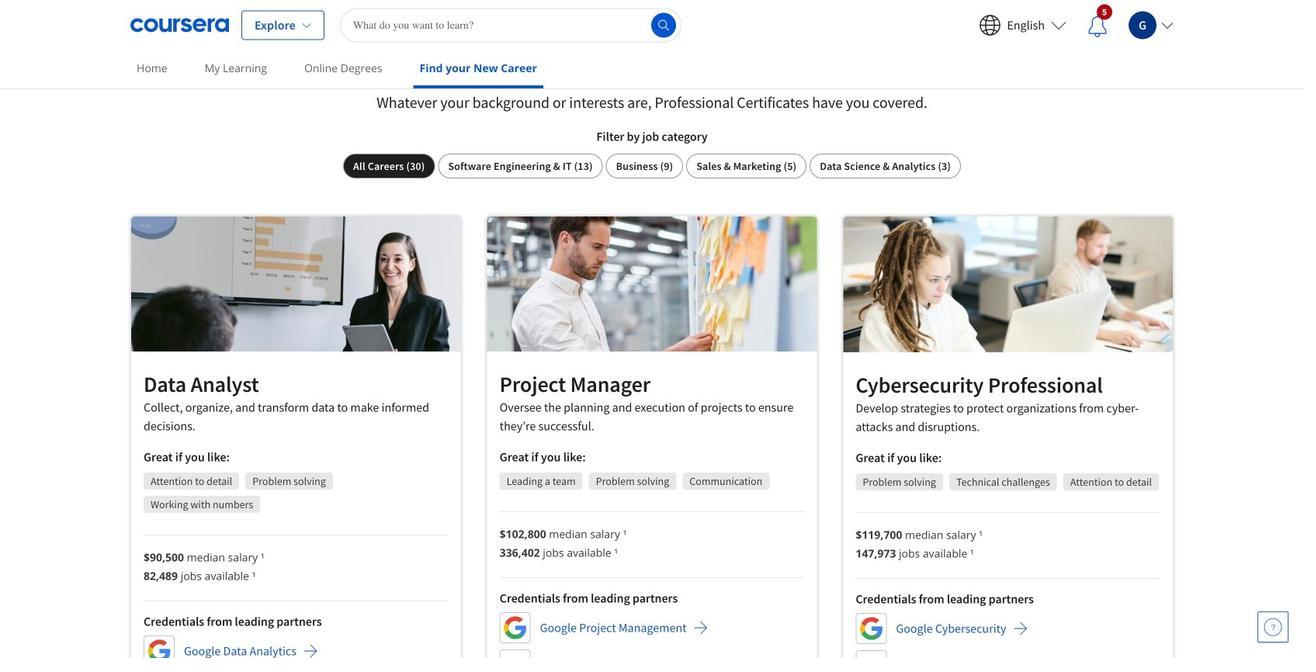 Task type: locate. For each thing, give the bounding box(es) containing it.
cybersecurity analyst image
[[843, 217, 1173, 353]]

help center image
[[1264, 618, 1283, 637]]

None button
[[343, 154, 435, 179], [438, 154, 603, 179], [606, 154, 683, 179], [687, 154, 807, 179], [810, 154, 961, 179], [343, 154, 435, 179], [438, 154, 603, 179], [606, 154, 683, 179], [687, 154, 807, 179], [810, 154, 961, 179]]

data analyst image
[[131, 217, 461, 352]]

None search field
[[340, 8, 682, 42]]

project manager image
[[487, 217, 817, 352]]

option group
[[343, 154, 961, 179]]



Task type: describe. For each thing, give the bounding box(es) containing it.
What do you want to learn? text field
[[340, 8, 682, 42]]

coursera image
[[130, 13, 229, 38]]



Task type: vqa. For each thing, say whether or not it's contained in the screenshot.
topmost Ibm image
no



